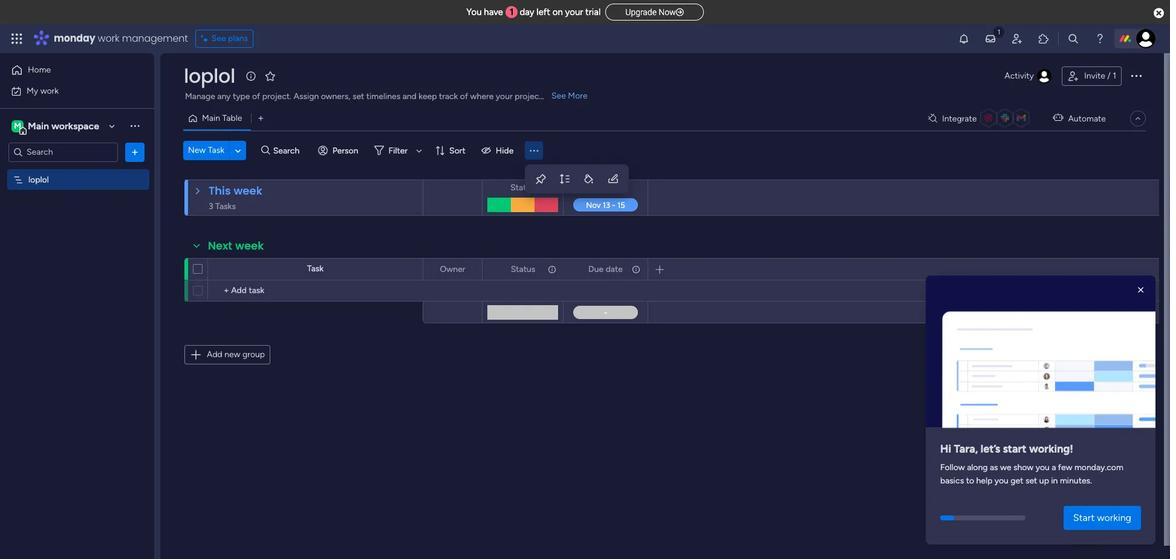 Task type: locate. For each thing, give the bounding box(es) containing it.
main inside workspace selection element
[[28, 120, 49, 132]]

due date for 2nd due date field from the bottom
[[589, 183, 623, 193]]

Search in workspace field
[[25, 145, 101, 159]]

1 due date field from the top
[[586, 182, 626, 195]]

sort
[[450, 146, 466, 156]]

1 date from the top
[[606, 183, 623, 193]]

0 vertical spatial see
[[212, 33, 226, 44]]

you down we
[[995, 476, 1009, 487]]

help button
[[1068, 525, 1110, 545]]

0 vertical spatial options image
[[1130, 68, 1144, 83]]

0 horizontal spatial task
[[208, 145, 225, 156]]

track
[[439, 91, 458, 102]]

status
[[511, 183, 535, 193], [511, 264, 536, 274]]

1 due date from the top
[[589, 183, 623, 193]]

left
[[537, 7, 551, 18]]

you left a
[[1036, 463, 1050, 473]]

1 column information image from the left
[[548, 265, 557, 274]]

+ Add task text field
[[214, 284, 418, 298]]

1 vertical spatial see
[[552, 91, 566, 101]]

options image down workspace options icon
[[129, 146, 141, 158]]

1 vertical spatial due date field
[[586, 263, 626, 276]]

0 horizontal spatial work
[[40, 86, 59, 96]]

workspace
[[51, 120, 99, 132]]

0 vertical spatial 1
[[510, 7, 514, 18]]

week right next
[[235, 238, 264, 254]]

1 horizontal spatial you
[[1036, 463, 1050, 473]]

in
[[1052, 476, 1059, 487]]

up
[[1040, 476, 1050, 487]]

1 status field from the top
[[508, 182, 538, 195]]

1 horizontal spatial 1
[[1114, 71, 1117, 81]]

0 vertical spatial you
[[1036, 463, 1050, 473]]

2 due date field from the top
[[586, 263, 626, 276]]

0 vertical spatial date
[[606, 183, 623, 193]]

1 vertical spatial 1
[[1114, 71, 1117, 81]]

task
[[208, 145, 225, 156], [307, 264, 324, 274]]

loplol up manage
[[184, 62, 235, 90]]

2 status field from the top
[[508, 263, 539, 276]]

dapulse integrations image
[[929, 114, 938, 123]]

work inside button
[[40, 86, 59, 96]]

start
[[1004, 443, 1027, 456]]

0 vertical spatial set
[[353, 91, 364, 102]]

hide
[[496, 146, 514, 156]]

see
[[212, 33, 226, 44], [552, 91, 566, 101]]

you
[[1036, 463, 1050, 473], [995, 476, 1009, 487]]

2 due from the top
[[589, 264, 604, 274]]

options image right /
[[1130, 68, 1144, 83]]

task up + add task text box at the left bottom of page
[[307, 264, 324, 274]]

0 vertical spatial due
[[589, 183, 604, 193]]

due for 2nd due date field from the bottom
[[589, 183, 604, 193]]

0 horizontal spatial you
[[995, 476, 1009, 487]]

1 horizontal spatial work
[[98, 31, 120, 45]]

sort button
[[430, 141, 473, 160]]

main left table
[[202, 113, 220, 123]]

0 horizontal spatial loplol
[[28, 175, 49, 185]]

main inside main table button
[[202, 113, 220, 123]]

arrow down image
[[412, 143, 427, 158]]

workspace image
[[11, 120, 24, 133]]

1 vertical spatial task
[[307, 264, 324, 274]]

help
[[1078, 529, 1100, 541]]

0 vertical spatial loplol
[[184, 62, 235, 90]]

add view image
[[259, 114, 264, 123]]

have
[[484, 7, 503, 18]]

1 horizontal spatial column information image
[[632, 265, 641, 274]]

2 date from the top
[[606, 264, 623, 274]]

progress bar
[[941, 516, 955, 521]]

table
[[222, 113, 242, 123]]

due date
[[589, 183, 623, 193], [589, 264, 623, 274]]

set left up
[[1026, 476, 1038, 487]]

lottie animation element
[[926, 276, 1156, 433]]

of right type
[[252, 91, 260, 102]]

v2 search image
[[261, 144, 270, 157]]

1 horizontal spatial main
[[202, 113, 220, 123]]

week right this
[[234, 183, 263, 198]]

2 column information image from the left
[[632, 265, 641, 274]]

few
[[1059, 463, 1073, 473]]

of
[[252, 91, 260, 102], [460, 91, 468, 102]]

home
[[28, 65, 51, 75]]

1 status from the top
[[511, 183, 535, 193]]

workspace options image
[[129, 120, 141, 132]]

dapulse close image
[[1155, 7, 1165, 19]]

0 horizontal spatial your
[[496, 91, 513, 102]]

trial
[[586, 7, 601, 18]]

Search field
[[270, 142, 307, 159]]

your
[[565, 7, 584, 18], [496, 91, 513, 102]]

0 vertical spatial status field
[[508, 182, 538, 195]]

1 vertical spatial due
[[589, 264, 604, 274]]

tara schultz image
[[1137, 29, 1156, 48]]

your right where
[[496, 91, 513, 102]]

start working button
[[1064, 506, 1142, 531]]

activity
[[1005, 71, 1035, 81]]

0 vertical spatial your
[[565, 7, 584, 18]]

and
[[403, 91, 417, 102]]

loplol inside list box
[[28, 175, 49, 185]]

hi
[[941, 443, 952, 456]]

0 horizontal spatial options image
[[129, 146, 141, 158]]

day
[[520, 7, 535, 18]]

manage
[[185, 91, 215, 102]]

work right the monday
[[98, 31, 120, 45]]

set inside the follow along as we show you a few monday.com basics to help you get set up in minutes.
[[1026, 476, 1038, 487]]

1 vertical spatial options image
[[129, 146, 141, 158]]

hi tara, let's start working!
[[941, 443, 1074, 456]]

see for see plans
[[212, 33, 226, 44]]

loplol
[[184, 62, 235, 90], [28, 175, 49, 185]]

0 horizontal spatial see
[[212, 33, 226, 44]]

due date for second due date field from the top
[[589, 264, 623, 274]]

status for first the status field
[[511, 183, 535, 193]]

1 left the day
[[510, 7, 514, 18]]

m
[[14, 121, 21, 131]]

manage any type of project. assign owners, set timelines and keep track of where your project stands.
[[185, 91, 571, 102]]

work for my
[[40, 86, 59, 96]]

this week
[[209, 183, 263, 198]]

main right workspace image
[[28, 120, 49, 132]]

1 inside button
[[1114, 71, 1117, 81]]

help image
[[1095, 33, 1107, 45]]

1 horizontal spatial options image
[[1130, 68, 1144, 83]]

due for second due date field from the top
[[589, 264, 604, 274]]

on
[[553, 7, 563, 18]]

2 status from the top
[[511, 264, 536, 274]]

show
[[1014, 463, 1034, 473]]

1 vertical spatial week
[[235, 238, 264, 254]]

monday.com
[[1075, 463, 1124, 473]]

1 horizontal spatial loplol
[[184, 62, 235, 90]]

0 horizontal spatial of
[[252, 91, 260, 102]]

new task
[[188, 145, 225, 156]]

workspace selection element
[[11, 119, 101, 135]]

work for monday
[[98, 31, 120, 45]]

follow along as we show you a few monday.com basics to help you get set up in minutes.
[[941, 463, 1124, 487]]

type
[[233, 91, 250, 102]]

angle down image
[[235, 146, 241, 155]]

loplol down search in workspace 'field'
[[28, 175, 49, 185]]

1 horizontal spatial of
[[460, 91, 468, 102]]

1 vertical spatial status
[[511, 264, 536, 274]]

0 vertical spatial due date
[[589, 183, 623, 193]]

1 vertical spatial date
[[606, 264, 623, 274]]

see left plans
[[212, 33, 226, 44]]

0 horizontal spatial column information image
[[548, 265, 557, 274]]

column information image
[[548, 265, 557, 274], [632, 265, 641, 274]]

this
[[209, 183, 231, 198]]

management
[[122, 31, 188, 45]]

see inside button
[[212, 33, 226, 44]]

1 image
[[994, 25, 1005, 38]]

status for second the status field from the top
[[511, 264, 536, 274]]

0 vertical spatial week
[[234, 183, 263, 198]]

0 vertical spatial status
[[511, 183, 535, 193]]

0 horizontal spatial set
[[353, 91, 364, 102]]

my
[[27, 86, 38, 96]]

dapulse rightstroke image
[[676, 8, 684, 17]]

options image
[[1130, 68, 1144, 83], [129, 146, 141, 158]]

1 due from the top
[[589, 183, 604, 193]]

invite / 1 button
[[1063, 67, 1123, 86]]

see inside 'link'
[[552, 91, 566, 101]]

your right on
[[565, 7, 584, 18]]

1 horizontal spatial set
[[1026, 476, 1038, 487]]

1 vertical spatial status field
[[508, 263, 539, 276]]

1 vertical spatial loplol
[[28, 175, 49, 185]]

main workspace
[[28, 120, 99, 132]]

minutes.
[[1061, 476, 1093, 487]]

1 right /
[[1114, 71, 1117, 81]]

Due date field
[[586, 182, 626, 195], [586, 263, 626, 276]]

1 vertical spatial set
[[1026, 476, 1038, 487]]

due
[[589, 183, 604, 193], [589, 264, 604, 274]]

assign
[[294, 91, 319, 102]]

1 vertical spatial work
[[40, 86, 59, 96]]

/
[[1108, 71, 1111, 81]]

see left 'more'
[[552, 91, 566, 101]]

1 horizontal spatial see
[[552, 91, 566, 101]]

set right owners,
[[353, 91, 364, 102]]

main table button
[[183, 109, 251, 128]]

lottie animation image
[[926, 281, 1156, 433]]

owner
[[440, 264, 466, 274]]

task right new
[[208, 145, 225, 156]]

where
[[471, 91, 494, 102]]

1 vertical spatial your
[[496, 91, 513, 102]]

filter
[[389, 146, 408, 156]]

0 vertical spatial due date field
[[586, 182, 626, 195]]

work right my
[[40, 86, 59, 96]]

date for 2nd due date field from the bottom
[[606, 183, 623, 193]]

0 horizontal spatial main
[[28, 120, 49, 132]]

2 due date from the top
[[589, 264, 623, 274]]

of right track
[[460, 91, 468, 102]]

add
[[207, 350, 223, 360]]

integrate
[[943, 113, 978, 124]]

1
[[510, 7, 514, 18], [1114, 71, 1117, 81]]

basics
[[941, 476, 965, 487]]

0 vertical spatial work
[[98, 31, 120, 45]]

week for this week
[[234, 183, 263, 198]]

1 vertical spatial due date
[[589, 264, 623, 274]]

0 vertical spatial task
[[208, 145, 225, 156]]

collapse board header image
[[1134, 114, 1144, 123]]

0 horizontal spatial 1
[[510, 7, 514, 18]]

option
[[0, 169, 154, 171]]

next week
[[208, 238, 264, 254]]

Status field
[[508, 182, 538, 195], [508, 263, 539, 276]]

work
[[98, 31, 120, 45], [40, 86, 59, 96]]

Owner field
[[437, 263, 469, 276]]

main for main workspace
[[28, 120, 49, 132]]

date
[[606, 183, 623, 193], [606, 264, 623, 274]]

column information image for due date
[[632, 265, 641, 274]]

set
[[353, 91, 364, 102], [1026, 476, 1038, 487]]

apps image
[[1038, 33, 1050, 45]]



Task type: describe. For each thing, give the bounding box(es) containing it.
person button
[[313, 141, 366, 160]]

my work button
[[7, 81, 130, 101]]

working
[[1098, 513, 1132, 524]]

This week field
[[206, 183, 266, 199]]

to
[[967, 476, 975, 487]]

Next week field
[[205, 238, 267, 254]]

loplol list box
[[0, 167, 154, 353]]

person
[[333, 146, 359, 156]]

1 horizontal spatial your
[[565, 7, 584, 18]]

new
[[188, 145, 206, 156]]

invite members image
[[1012, 33, 1024, 45]]

column information image for status
[[548, 265, 557, 274]]

get
[[1011, 476, 1024, 487]]

keep
[[419, 91, 437, 102]]

see plans
[[212, 33, 248, 44]]

start working
[[1074, 513, 1132, 524]]

loplol field
[[181, 62, 238, 90]]

close image
[[1136, 284, 1148, 297]]

see for see more
[[552, 91, 566, 101]]

hide button
[[477, 141, 521, 160]]

timelines
[[367, 91, 401, 102]]

select product image
[[11, 33, 23, 45]]

tara,
[[955, 443, 979, 456]]

1 vertical spatial you
[[995, 476, 1009, 487]]

a
[[1052, 463, 1057, 473]]

you have 1 day left on your trial
[[467, 7, 601, 18]]

help
[[977, 476, 993, 487]]

plans
[[228, 33, 248, 44]]

home button
[[7, 61, 130, 80]]

as
[[991, 463, 999, 473]]

upgrade now
[[626, 7, 676, 17]]

activity button
[[1000, 67, 1058, 86]]

add new group
[[207, 350, 265, 360]]

1 horizontal spatial task
[[307, 264, 324, 274]]

week for next week
[[235, 238, 264, 254]]

see more
[[552, 91, 588, 101]]

group
[[243, 350, 265, 360]]

along
[[968, 463, 988, 473]]

let's
[[981, 443, 1001, 456]]

task inside button
[[208, 145, 225, 156]]

working!
[[1030, 443, 1074, 456]]

inbox image
[[985, 33, 997, 45]]

main table
[[202, 113, 242, 123]]

owners,
[[321, 91, 351, 102]]

autopilot image
[[1054, 110, 1064, 126]]

upgrade now link
[[606, 3, 704, 20]]

stands.
[[545, 91, 571, 102]]

1 of from the left
[[252, 91, 260, 102]]

we
[[1001, 463, 1012, 473]]

more
[[568, 91, 588, 101]]

add to favorites image
[[264, 70, 276, 82]]

date for second due date field from the top
[[606, 264, 623, 274]]

invite
[[1085, 71, 1106, 81]]

upgrade
[[626, 7, 657, 17]]

monday
[[54, 31, 95, 45]]

start
[[1074, 513, 1095, 524]]

2 of from the left
[[460, 91, 468, 102]]

any
[[217, 91, 231, 102]]

project
[[515, 91, 543, 102]]

new task button
[[183, 141, 229, 160]]

menu image
[[529, 145, 540, 156]]

next
[[208, 238, 232, 254]]

filter button
[[369, 141, 427, 160]]

search everything image
[[1068, 33, 1080, 45]]

project.
[[262, 91, 292, 102]]

1 for /
[[1114, 71, 1117, 81]]

notifications image
[[959, 33, 971, 45]]

now
[[659, 7, 676, 17]]

show board description image
[[244, 70, 258, 82]]

automate
[[1069, 113, 1107, 124]]

you
[[467, 7, 482, 18]]

main for main table
[[202, 113, 220, 123]]

invite / 1
[[1085, 71, 1117, 81]]

see plans button
[[195, 30, 254, 48]]

follow
[[941, 463, 966, 473]]

new
[[225, 350, 241, 360]]

see more link
[[551, 90, 589, 102]]

monday work management
[[54, 31, 188, 45]]

1 for have
[[510, 7, 514, 18]]

add new group button
[[185, 346, 271, 365]]



Task type: vqa. For each thing, say whether or not it's contained in the screenshot.
This week
yes



